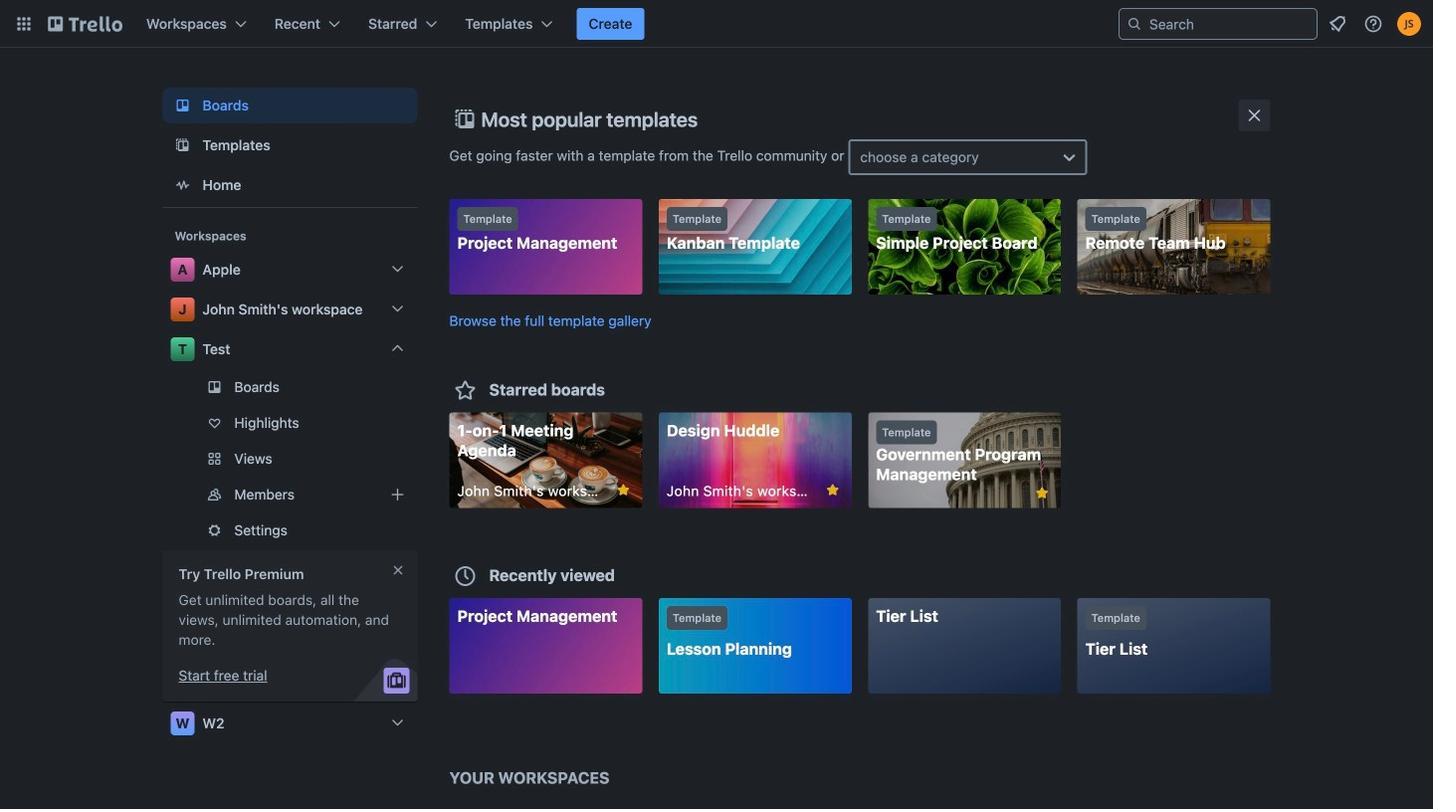 Task type: describe. For each thing, give the bounding box(es) containing it.
template board image
[[171, 133, 195, 157]]

john smith (johnsmith38824343) image
[[1398, 12, 1422, 36]]

board image
[[171, 94, 195, 117]]

0 notifications image
[[1326, 12, 1350, 36]]



Task type: vqa. For each thing, say whether or not it's contained in the screenshot.
Pricing link
no



Task type: locate. For each thing, give the bounding box(es) containing it.
home image
[[171, 173, 195, 197]]

back to home image
[[48, 8, 122, 40]]

add image
[[386, 483, 410, 507]]

open information menu image
[[1364, 14, 1384, 34]]

click to unstar this board. it will be removed from your starred list. image
[[615, 481, 633, 499]]

search image
[[1127, 16, 1143, 32]]

Search field
[[1143, 10, 1317, 38]]

click to unstar this board. it will be removed from your starred list. image
[[824, 481, 842, 499]]

primary element
[[0, 0, 1434, 48]]



